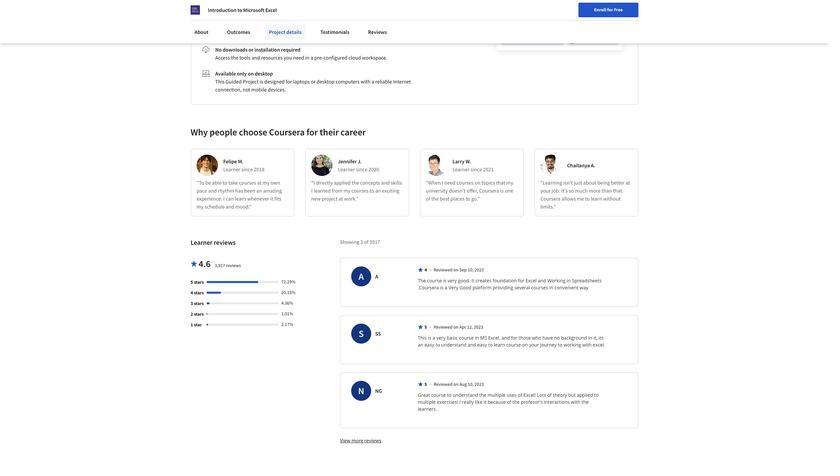 Task type: vqa. For each thing, say whether or not it's contained in the screenshot.
the attract,
no



Task type: describe. For each thing, give the bounding box(es) containing it.
good
[[459, 285, 471, 291]]

designed
[[264, 78, 285, 85]]

the down the uses on the right of page
[[512, 400, 520, 406]]

applied inside "i directly applied the concepts and skills i learned from my courses to an exciting new project at work."
[[334, 180, 351, 186]]

4 for 4
[[425, 267, 427, 273]]

2.17%
[[281, 322, 293, 328]]

related
[[299, 6, 314, 13]]

and up experience.
[[208, 188, 217, 194]]

on inside available only on desktop this guided project is designed for laptops or desktop computers with a reliable internet connection, not mobile devices.
[[248, 70, 254, 77]]

4 for 4 stars
[[191, 290, 193, 296]]

reviewed for n
[[434, 382, 452, 388]]

follow along with pre-recorded videos from experts using a unique side-by-side interface.
[[215, 30, 413, 37]]

limits."
[[540, 204, 556, 210]]

reviews link
[[364, 25, 391, 39]]

outcomes link
[[223, 25, 254, 39]]

i inside "i directly applied the concepts and skills i learned from my courses to an exciting new project at work."
[[311, 188, 313, 194]]

need inside "when i need courses on topics that my university doesn't offer, coursera is one of the best places to go."
[[444, 180, 455, 186]]

or inside available only on desktop this guided project is designed for laptops or desktop computers with a reliable internet connection, not mobile devices.
[[311, 78, 316, 85]]

is inside "when i need courses on topics that my university doesn't offer, coursera is one of the best places to go."
[[500, 188, 504, 194]]

recorded
[[265, 30, 285, 37]]

0 horizontal spatial multiple
[[418, 400, 436, 406]]

a.
[[591, 162, 595, 169]]

places
[[450, 196, 465, 202]]

required
[[281, 46, 300, 53]]

with inside this is a very basic course in ms excel, and for those who have no background in it, its an easy to understand and easy to learn course on your journey to working with excel.
[[582, 342, 592, 349]]

be
[[205, 180, 211, 186]]

with inside the "great course to understand the multiple uses of excel! lots of theory but applied to multiple exercises! i really like it because of the profesor's interactions with the learners."
[[571, 400, 580, 406]]

2 stars
[[191, 312, 204, 318]]

course down apr
[[459, 335, 474, 342]]

learner reviews
[[191, 239, 236, 247]]

people
[[210, 126, 237, 138]]

2
[[191, 312, 193, 318]]

0 horizontal spatial 3
[[191, 301, 193, 307]]

my left the own
[[263, 180, 270, 186]]

1 star
[[191, 322, 202, 328]]

w.
[[465, 158, 471, 165]]

unique
[[348, 30, 363, 37]]

choose
[[239, 126, 267, 138]]

at inside "i directly applied the concepts and skills i learned from my courses to an exciting new project at work."
[[339, 196, 343, 202]]

platform
[[473, 285, 491, 291]]

to down reviewed on apr 12, 2023
[[436, 342, 440, 349]]

learner up 4.6
[[191, 239, 212, 247]]

and down can
[[226, 204, 234, 210]]

1 vertical spatial more
[[351, 438, 363, 445]]

3917
[[370, 239, 380, 246]]

it
[[472, 278, 474, 284]]

j.
[[358, 158, 362, 165]]

of inside "when i need courses on topics that my university doesn't offer, coursera is one of the best places to go."
[[426, 196, 430, 202]]

on left aug
[[453, 382, 458, 388]]

to down no
[[558, 342, 562, 349]]

larry w. learner since 2021
[[453, 158, 494, 173]]

my inside "i directly applied the concepts and skills i learned from my courses to an exciting new project at work."
[[343, 188, 350, 194]]

applied inside the "great course to understand the multiple uses of excel! lots of theory but applied to multiple exercises! i really like it because of the profesor's interactions with the learners."
[[577, 393, 593, 399]]

and inside "i directly applied the concepts and skills i learned from my courses to an exciting new project at work."
[[381, 180, 390, 186]]

about
[[583, 180, 596, 186]]

and inside the course is very good. it creates foundation for excel and working in spreadsheets .coursera is a very good platform providing several courses in convenient way
[[538, 278, 546, 284]]

course inside the "great course to understand the multiple uses of excel! lots of theory but applied to multiple exercises! i really like it because of the profesor's interactions with the learners."
[[431, 393, 446, 399]]

coursera inside "when i need courses on topics that my university doesn't offer, coursera is one of the best places to go."
[[479, 188, 499, 194]]

the
[[418, 278, 426, 284]]

felipe m. learner since 2018
[[223, 158, 264, 173]]

experience.
[[197, 196, 222, 202]]

for inside this is a very basic course in ms excel, and for those who have no background in it, its an easy to understand and easy to learn course on your journey to working with excel.
[[511, 335, 517, 342]]

5 for n
[[425, 382, 427, 388]]

2023 for s
[[474, 325, 483, 331]]

2018
[[254, 166, 264, 173]]

learners.
[[418, 407, 437, 413]]

new inside "i directly applied the concepts and skills i learned from my courses to an exciting new project at work."
[[311, 196, 321, 202]]

is down reviewed on sep 10, 2023
[[443, 278, 446, 284]]

configured
[[323, 54, 347, 61]]

on inside "when i need courses on topics that my university doesn't offer, coursera is one of the best places to go."
[[475, 180, 480, 186]]

with right "along"
[[245, 30, 255, 37]]

from inside "i directly applied the concepts and skills i learned from my courses to an exciting new project at work."
[[332, 188, 342, 194]]

showing 3 of 3917
[[340, 239, 380, 246]]

the right the "interactions"
[[582, 400, 589, 406]]

coursera project network image
[[191, 5, 200, 15]]

in left it, in the right of the page
[[588, 335, 592, 342]]

course inside the course is very good. it creates foundation for excel and working in spreadsheets .coursera is a very good platform providing several courses in convenient way
[[427, 278, 442, 284]]

at for better
[[626, 180, 630, 186]]

to inside "when i need courses on topics that my university doesn't offer, coursera is one of the best places to go."
[[466, 196, 470, 202]]

job:
[[552, 188, 560, 194]]

for inside button
[[607, 7, 613, 13]]

who
[[532, 335, 541, 342]]

to left microsoft
[[237, 7, 242, 13]]

project inside project details link
[[269, 29, 285, 35]]

2023 for n
[[474, 382, 484, 388]]

interface.
[[392, 30, 413, 37]]

a right using
[[344, 30, 346, 37]]

0 horizontal spatial from
[[301, 30, 312, 37]]

.coursera
[[418, 285, 439, 291]]

to inside "learning isn't just about being better at your job: it's so much more than that. coursera allows me to learn without limits."
[[585, 196, 590, 202]]

amazing
[[263, 188, 282, 194]]

0 vertical spatial multiple
[[488, 393, 505, 399]]

a inside available only on desktop this guided project is designed for laptops or desktop computers with a reliable internet connection, not mobile devices.
[[372, 78, 374, 85]]

testimonials link
[[316, 25, 353, 39]]

1
[[191, 322, 193, 328]]

cloud
[[348, 54, 361, 61]]

chaitanya
[[567, 162, 590, 169]]

completing
[[263, 6, 289, 13]]

is inside available only on desktop this guided project is designed for laptops or desktop computers with a reliable internet connection, not mobile devices.
[[260, 78, 263, 85]]

view more reviews link
[[340, 438, 381, 445]]

to right 'but'
[[594, 393, 599, 399]]

courses inside "to be able to take courses at my own pace and rhythm has been an amazing experience. i can learn whenever it fits my schedule and mood."
[[239, 180, 256, 186]]

so
[[569, 188, 574, 194]]

2 easy from the left
[[477, 342, 487, 349]]

great
[[418, 393, 430, 399]]

to down excel,
[[488, 342, 493, 349]]

need inside no downloads or installation required access the tools and resources you need in a pre-configured cloud workspace.
[[293, 54, 304, 61]]

been
[[244, 188, 255, 194]]

doesn't
[[449, 188, 466, 194]]

for inside the course is very good. it creates foundation for excel and working in spreadsheets .coursera is a very good platform providing several courses in convenient way
[[518, 278, 524, 284]]

i inside the "great course to understand the multiple uses of excel! lots of theory but applied to multiple exercises! i really like it because of the profesor's interactions with the learners."
[[459, 400, 461, 406]]

topics
[[482, 180, 495, 186]]

best
[[440, 196, 449, 202]]

reviewed for a
[[434, 267, 452, 273]]

this inside available only on desktop this guided project is designed for laptops or desktop computers with a reliable internet connection, not mobile devices.
[[215, 78, 225, 85]]

that.
[[613, 188, 623, 194]]

0 vertical spatial 5
[[191, 280, 193, 286]]

by
[[257, 6, 262, 13]]

really
[[462, 400, 474, 406]]

2023 for a
[[474, 267, 484, 273]]

since for w.
[[471, 166, 482, 173]]

by-
[[375, 30, 382, 37]]

stars for 4 stars
[[194, 290, 204, 296]]

laptops
[[293, 78, 310, 85]]

it inside "to be able to take courses at my own pace and rhythm has been an amazing experience. i can learn whenever it fits my schedule and mood."
[[270, 196, 273, 202]]

allows
[[561, 196, 576, 202]]

background
[[561, 335, 587, 342]]

courses inside "i directly applied the concepts and skills i learned from my courses to an exciting new project at work."
[[351, 188, 368, 194]]

with inside available only on desktop this guided project is designed for laptops or desktop computers with a reliable internet connection, not mobile devices.
[[361, 78, 370, 85]]

journey
[[540, 342, 557, 349]]

and right excel,
[[502, 335, 510, 342]]

being
[[597, 180, 610, 186]]

my inside "when i need courses on topics that my university doesn't offer, coursera is one of the best places to go."
[[506, 180, 513, 186]]

reviewed on aug 10, 2023
[[434, 382, 484, 388]]

creates
[[476, 278, 492, 284]]

course down those
[[506, 342, 521, 349]]

an inside this is a very basic course in ms excel, and for those who have no background in it, its an easy to understand and easy to learn course on your journey to working with excel.
[[418, 342, 423, 349]]

schedule
[[205, 204, 225, 210]]

an inside "i directly applied the concepts and skills i learned from my courses to an exciting new project at work."
[[375, 188, 381, 194]]

very for a
[[448, 278, 457, 284]]

is inside this is a very basic course in ms excel, and for those who have no background in it, its an easy to understand and easy to learn course on your journey to working with excel.
[[428, 335, 431, 342]]

no downloads or installation required access the tools and resources you need in a pre-configured cloud workspace.
[[215, 46, 387, 61]]

introduction to microsoft excel
[[208, 7, 277, 13]]

this is a very basic course in ms excel, and for those who have no background in it, its an easy to understand and easy to learn course on your journey to working with excel.
[[418, 335, 605, 349]]

mobile
[[251, 86, 267, 93]]

1 horizontal spatial a
[[375, 274, 378, 280]]

practice new skills by completing job-related tasks.
[[215, 6, 328, 13]]

more inside "learning isn't just about being better at your job: it's so much more than that. coursera allows me to learn without limits."
[[589, 188, 600, 194]]

exciting
[[382, 188, 399, 194]]

tools
[[239, 54, 250, 61]]

can
[[226, 196, 234, 202]]

in inside no downloads or installation required access the tools and resources you need in a pre-configured cloud workspace.
[[305, 54, 309, 61]]

for inside available only on desktop this guided project is designed for laptops or desktop computers with a reliable internet connection, not mobile devices.
[[286, 78, 292, 85]]

providing
[[493, 285, 513, 291]]

reviewed for s
[[434, 325, 452, 331]]

offer,
[[467, 188, 478, 194]]

0 horizontal spatial pre-
[[256, 30, 265, 37]]

i inside "when i need courses on topics that my university doesn't offer, coursera is one of the best places to go."
[[442, 180, 443, 186]]

devices.
[[268, 86, 286, 93]]

free
[[614, 7, 623, 13]]

better
[[611, 180, 624, 186]]

view more reviews
[[340, 438, 381, 445]]

larry
[[453, 158, 464, 165]]

banner navigation
[[5, 0, 187, 13]]

my down experience.
[[197, 204, 204, 210]]

1 horizontal spatial 3
[[360, 239, 363, 246]]

but
[[568, 393, 576, 399]]

about link
[[191, 25, 212, 39]]

of right lots
[[547, 393, 552, 399]]



Task type: locate. For each thing, give the bounding box(es) containing it.
1 vertical spatial reviewed
[[434, 325, 452, 331]]

0 vertical spatial coursera
[[269, 126, 305, 138]]

to up exercises!
[[447, 393, 452, 399]]

learn inside this is a very basic course in ms excel, and for those who have no background in it, its an easy to understand and easy to learn course on your journey to working with excel.
[[494, 342, 505, 349]]

for left their on the left of the page
[[306, 126, 318, 138]]

is up mobile
[[260, 78, 263, 85]]

0 horizontal spatial need
[[293, 54, 304, 61]]

need right you
[[293, 54, 304, 61]]

0 vertical spatial 3
[[360, 239, 363, 246]]

it
[[270, 196, 273, 202], [484, 400, 486, 406]]

course up .coursera
[[427, 278, 442, 284]]

2 vertical spatial reviews
[[364, 438, 381, 445]]

from right videos
[[301, 30, 312, 37]]

several
[[514, 285, 530, 291]]

learn down has
[[235, 196, 246, 202]]

1 horizontal spatial this
[[418, 335, 427, 342]]

why people choose coursera for their career
[[191, 126, 366, 138]]

a inside the course is very good. it creates foundation for excel and working in spreadsheets .coursera is a very good platform providing several courses in convenient way
[[445, 285, 447, 291]]

1 horizontal spatial desktop
[[317, 78, 335, 85]]

at inside "to be able to take courses at my own pace and rhythm has been an amazing experience. i can learn whenever it fits my schedule and mood."
[[257, 180, 262, 186]]

1 horizontal spatial coursera
[[479, 188, 499, 194]]

more down about
[[589, 188, 600, 194]]

reviewed up basic
[[434, 325, 452, 331]]

i left can
[[223, 196, 225, 202]]

only
[[237, 70, 247, 77]]

way
[[580, 285, 588, 291]]

no
[[554, 335, 560, 342]]

its
[[599, 335, 604, 342]]

5 for s
[[425, 325, 427, 331]]

reviews for learner reviews
[[214, 239, 236, 247]]

own
[[271, 180, 280, 186]]

because
[[488, 400, 506, 406]]

0 horizontal spatial this
[[215, 78, 225, 85]]

pace
[[197, 188, 207, 194]]

a
[[344, 30, 346, 37], [311, 54, 313, 61], [372, 78, 374, 85], [445, 285, 447, 291], [433, 335, 435, 342]]

1 vertical spatial 4
[[191, 290, 193, 296]]

concepts
[[360, 180, 380, 186]]

of left 3917
[[364, 239, 368, 246]]

to inside "i directly applied the concepts and skills i learned from my courses to an exciting new project at work."
[[370, 188, 374, 194]]

3 since from the left
[[471, 166, 482, 173]]

learn inside "to be able to take courses at my own pace and rhythm has been an amazing experience. i can learn whenever it fits my schedule and mood."
[[235, 196, 246, 202]]

2021
[[483, 166, 494, 173]]

0 horizontal spatial applied
[[334, 180, 351, 186]]

and down 12,
[[468, 342, 476, 349]]

learner inside larry w. learner since 2021
[[453, 166, 470, 173]]

directly
[[316, 180, 333, 186]]

5 up 'great'
[[425, 382, 427, 388]]

of down the uses on the right of page
[[507, 400, 511, 406]]

4.36%
[[281, 301, 293, 307]]

1 horizontal spatial need
[[444, 180, 455, 186]]

0 vertical spatial understand
[[441, 342, 466, 349]]

jennifer
[[338, 158, 357, 165]]

to
[[237, 7, 242, 13], [223, 180, 227, 186], [370, 188, 374, 194], [466, 196, 470, 202], [585, 196, 590, 202], [436, 342, 440, 349], [488, 342, 493, 349], [558, 342, 562, 349], [447, 393, 452, 399], [594, 393, 599, 399]]

0 vertical spatial very
[[448, 278, 457, 284]]

pre-
[[256, 30, 265, 37], [314, 54, 323, 61]]

1 vertical spatial coursera
[[479, 188, 499, 194]]

2 stars from the top
[[194, 290, 204, 296]]

my
[[263, 180, 270, 186], [506, 180, 513, 186], [343, 188, 350, 194], [197, 204, 204, 210]]

since down w.
[[471, 166, 482, 173]]

4.6
[[199, 258, 211, 270]]

pre- inside no downloads or installation required access the tools and resources you need in a pre-configured cloud workspace.
[[314, 54, 323, 61]]

0 horizontal spatial your
[[529, 342, 539, 349]]

very for s
[[436, 335, 446, 342]]

courses inside the course is very good. it creates foundation for excel and working in spreadsheets .coursera is a very good platform providing several courses in convenient way
[[531, 285, 548, 291]]

of down university
[[426, 196, 430, 202]]

uses
[[507, 393, 517, 399]]

since for j.
[[356, 166, 367, 173]]

0 vertical spatial need
[[293, 54, 304, 61]]

0 vertical spatial applied
[[334, 180, 351, 186]]

theory
[[553, 393, 567, 399]]

or right "laptops"
[[311, 78, 316, 85]]

1 vertical spatial desktop
[[317, 78, 335, 85]]

3 stars from the top
[[194, 301, 204, 307]]

0 vertical spatial it
[[270, 196, 273, 202]]

learner down larry in the right top of the page
[[453, 166, 470, 173]]

pre- up installation
[[256, 30, 265, 37]]

go."
[[471, 196, 480, 202]]

at for courses
[[257, 180, 262, 186]]

since inside jennifer j. learner since 2020
[[356, 166, 367, 173]]

1 vertical spatial need
[[444, 180, 455, 186]]

3 reviewed from the top
[[434, 382, 452, 388]]

project details link
[[265, 25, 306, 39]]

1 horizontal spatial learn
[[494, 342, 505, 349]]

1 vertical spatial applied
[[577, 393, 593, 399]]

0 horizontal spatial 4
[[191, 290, 193, 296]]

reviewed up exercises!
[[434, 382, 452, 388]]

multiple up learners.
[[418, 400, 436, 406]]

learn down excel,
[[494, 342, 505, 349]]

4 stars from the top
[[194, 312, 204, 318]]

spreadsheets
[[572, 278, 601, 284]]

0 horizontal spatial learn
[[235, 196, 246, 202]]

1 horizontal spatial excel
[[526, 278, 537, 284]]

since
[[241, 166, 253, 173], [356, 166, 367, 173], [471, 166, 482, 173]]

the inside no downloads or installation required access the tools and resources you need in a pre-configured cloud workspace.
[[231, 54, 238, 61]]

very left basic
[[436, 335, 446, 342]]

reviews right the 3,917
[[226, 263, 241, 269]]

0 vertical spatial 10,
[[468, 267, 474, 273]]

0 horizontal spatial more
[[351, 438, 363, 445]]

have
[[543, 335, 553, 342]]

0 vertical spatial this
[[215, 78, 225, 85]]

one
[[505, 188, 513, 194]]

for left those
[[511, 335, 517, 342]]

since down m.
[[241, 166, 253, 173]]

sep
[[459, 267, 467, 273]]

showing
[[340, 239, 359, 246]]

your inside "learning isn't just about being better at your job: it's so much more than that. coursera allows me to learn without limits."
[[540, 188, 551, 194]]

or inside no downloads or installation required access the tools and resources you need in a pre-configured cloud workspace.
[[249, 46, 253, 53]]

the down the downloads
[[231, 54, 238, 61]]

enroll for free
[[594, 7, 623, 13]]

coursera inside "learning isn't just about being better at your job: it's so much more than that. coursera allows me to learn without limits."
[[540, 196, 560, 202]]

side-
[[364, 30, 375, 37]]

rhythm
[[218, 188, 234, 194]]

excel,
[[488, 335, 500, 342]]

on left apr
[[453, 325, 458, 331]]

2 vertical spatial 5
[[425, 382, 427, 388]]

your
[[540, 188, 551, 194], [529, 342, 539, 349]]

applied
[[334, 180, 351, 186], [577, 393, 593, 399]]

1 since from the left
[[241, 166, 253, 173]]

is left very
[[440, 285, 444, 291]]

since inside larry w. learner since 2021
[[471, 166, 482, 173]]

isn't
[[563, 180, 573, 186]]

from up project
[[332, 188, 342, 194]]

of right the uses on the right of page
[[518, 393, 522, 399]]

excel inside the course is very good. it creates foundation for excel and working in spreadsheets .coursera is a very good platform providing several courses in convenient way
[[526, 278, 537, 284]]

1 horizontal spatial more
[[589, 188, 600, 194]]

1 horizontal spatial skills
[[391, 180, 402, 186]]

2023 right aug
[[474, 382, 484, 388]]

jennifer j. learner since 2020
[[338, 158, 379, 173]]

stars right the 2
[[194, 312, 204, 318]]

and right tools at left top
[[252, 54, 260, 61]]

understand down basic
[[441, 342, 466, 349]]

1 vertical spatial 5
[[425, 325, 427, 331]]

interactions
[[544, 400, 570, 406]]

reviews for 3,917 reviews
[[226, 263, 241, 269]]

1 10, from the top
[[468, 267, 474, 273]]

0 vertical spatial pre-
[[256, 30, 265, 37]]

with left excel.
[[582, 342, 592, 349]]

1 vertical spatial multiple
[[418, 400, 436, 406]]

their
[[320, 126, 339, 138]]

1 vertical spatial your
[[529, 342, 539, 349]]

courses up been
[[239, 180, 256, 186]]

0 horizontal spatial coursera
[[269, 126, 305, 138]]

1 easy from the left
[[425, 342, 434, 349]]

apr
[[459, 325, 466, 331]]

like
[[475, 400, 482, 406]]

those
[[519, 335, 531, 342]]

i right "when
[[442, 180, 443, 186]]

desktop
[[255, 70, 273, 77], [317, 78, 335, 85]]

0 horizontal spatial excel
[[265, 7, 277, 13]]

on down those
[[522, 342, 528, 349]]

2 reviewed from the top
[[434, 325, 452, 331]]

in down the working on the bottom right of page
[[549, 285, 553, 291]]

courses up work."
[[351, 188, 368, 194]]

project left videos
[[269, 29, 285, 35]]

internet
[[393, 78, 411, 85]]

to inside "to be able to take courses at my own pace and rhythm has been an amazing experience. i can learn whenever it fits my schedule and mood."
[[223, 180, 227, 186]]

learner down jennifer at the left top of page
[[338, 166, 355, 173]]

0 horizontal spatial or
[[249, 46, 253, 53]]

learner for larry
[[453, 166, 470, 173]]

basic
[[447, 335, 458, 342]]

much
[[575, 188, 588, 194]]

0 horizontal spatial project
[[243, 78, 259, 85]]

very
[[448, 278, 457, 284], [436, 335, 446, 342]]

2 10, from the top
[[468, 382, 474, 388]]

project inside available only on desktop this guided project is designed for laptops or desktop computers with a reliable internet connection, not mobile devices.
[[243, 78, 259, 85]]

1 horizontal spatial new
[[311, 196, 321, 202]]

project
[[322, 196, 337, 202]]

computers
[[336, 78, 360, 85]]

1 vertical spatial or
[[311, 78, 316, 85]]

courses inside "when i need courses on topics that my university doesn't offer, coursera is one of the best places to go."
[[457, 180, 474, 186]]

reviewed
[[434, 267, 452, 273], [434, 325, 452, 331], [434, 382, 452, 388]]

0 horizontal spatial new
[[234, 6, 244, 13]]

None search field
[[95, 17, 255, 31]]

in left ms on the right of page
[[475, 335, 479, 342]]

courses up offer,
[[457, 180, 474, 186]]

multiple
[[488, 393, 505, 399], [418, 400, 436, 406]]

1 horizontal spatial 4
[[425, 267, 427, 273]]

multiple up because
[[488, 393, 505, 399]]

3 up the 2
[[191, 301, 193, 307]]

with
[[245, 30, 255, 37], [361, 78, 370, 85], [582, 342, 592, 349], [571, 400, 580, 406]]

stars down 5 stars
[[194, 290, 204, 296]]

an inside "to be able to take courses at my own pace and rhythm has been an amazing experience. i can learn whenever it fits my schedule and mood."
[[256, 188, 262, 194]]

very inside the course is very good. it creates foundation for excel and working in spreadsheets .coursera is a very good platform providing several courses in convenient way
[[448, 278, 457, 284]]

1 vertical spatial 10,
[[468, 382, 474, 388]]

for up several
[[518, 278, 524, 284]]

1 vertical spatial pre-
[[314, 54, 323, 61]]

on right "only"
[[248, 70, 254, 77]]

just
[[574, 180, 582, 186]]

courses right several
[[531, 285, 548, 291]]

this inside this is a very basic course in ms excel, and for those who have no background in it, its an easy to understand and easy to learn course on your journey to working with excel.
[[418, 335, 427, 342]]

stars down the 4 stars
[[194, 301, 204, 307]]

4
[[425, 267, 427, 273], [191, 290, 193, 296]]

1 horizontal spatial applied
[[577, 393, 593, 399]]

2 vertical spatial 2023
[[474, 382, 484, 388]]

my up one
[[506, 180, 513, 186]]

learn for has
[[235, 196, 246, 202]]

the down university
[[431, 196, 439, 202]]

at
[[257, 180, 262, 186], [626, 180, 630, 186], [339, 196, 343, 202]]

learn inside "learning isn't just about being better at your job: it's so much more than that. coursera allows me to learn without limits."
[[591, 196, 602, 202]]

for left the free
[[607, 7, 613, 13]]

1 vertical spatial project
[[243, 78, 259, 85]]

0 vertical spatial 2023
[[474, 267, 484, 273]]

practice
[[215, 6, 233, 13]]

1 vertical spatial it
[[484, 400, 486, 406]]

the up like
[[479, 393, 486, 399]]

with right computers
[[361, 78, 370, 85]]

for
[[607, 7, 613, 13], [286, 78, 292, 85], [306, 126, 318, 138], [518, 278, 524, 284], [511, 335, 517, 342]]

or
[[249, 46, 253, 53], [311, 78, 316, 85]]

0 horizontal spatial easy
[[425, 342, 434, 349]]

5 left reviewed on apr 12, 2023
[[425, 325, 427, 331]]

applied right 'but'
[[577, 393, 593, 399]]

learner inside jennifer j. learner since 2020
[[338, 166, 355, 173]]

career
[[341, 126, 366, 138]]

course up exercises!
[[431, 393, 446, 399]]

0 horizontal spatial skills
[[245, 6, 256, 13]]

since inside felipe m. learner since 2018
[[241, 166, 253, 173]]

very inside this is a very basic course in ms excel, and for those who have no background in it, its an easy to understand and easy to learn course on your journey to working with excel.
[[436, 335, 446, 342]]

1 horizontal spatial an
[[375, 188, 381, 194]]

skills inside "i directly applied the concepts and skills i learned from my courses to an exciting new project at work."
[[391, 180, 402, 186]]

your inside this is a very basic course in ms excel, and for those who have no background in it, its an easy to understand and easy to learn course on your journey to working with excel.
[[529, 342, 539, 349]]

learner for jennifer
[[338, 166, 355, 173]]

the inside "when i need courses on topics that my university doesn't offer, coursera is one of the best places to go."
[[431, 196, 439, 202]]

resources
[[261, 54, 283, 61]]

0 horizontal spatial very
[[436, 335, 446, 342]]

testimonials
[[320, 29, 349, 35]]

excel!
[[523, 393, 536, 399]]

project up 'not'
[[243, 78, 259, 85]]

0 vertical spatial 4
[[425, 267, 427, 273]]

2 since from the left
[[356, 166, 367, 173]]

0 vertical spatial project
[[269, 29, 285, 35]]

0 horizontal spatial it
[[270, 196, 273, 202]]

a left the reliable at the top of the page
[[372, 78, 374, 85]]

0 vertical spatial desktop
[[255, 70, 273, 77]]

and inside no downloads or installation required access the tools and resources you need in a pre-configured cloud workspace.
[[252, 54, 260, 61]]

to up rhythm
[[223, 180, 227, 186]]

at inside "learning isn't just about being better at your job: it's so much more than that. coursera allows me to learn without limits."
[[626, 180, 630, 186]]

understand inside this is a very basic course in ms excel, and for those who have no background in it, its an easy to understand and easy to learn course on your journey to working with excel.
[[441, 342, 466, 349]]

skills up exciting in the left of the page
[[391, 180, 402, 186]]

i inside "to be able to take courses at my own pace and rhythm has been an amazing experience. i can learn whenever it fits my schedule and mood."
[[223, 196, 225, 202]]

0 vertical spatial skills
[[245, 6, 256, 13]]

0 vertical spatial or
[[249, 46, 253, 53]]

the
[[231, 54, 238, 61], [352, 180, 359, 186], [431, 196, 439, 202], [479, 393, 486, 399], [512, 400, 520, 406], [582, 400, 589, 406]]

enroll for free button
[[578, 3, 638, 17]]

to right me at the top right of page
[[585, 196, 590, 202]]

1 horizontal spatial your
[[540, 188, 551, 194]]

reviews up the 3,917 reviews
[[214, 239, 236, 247]]

0 vertical spatial more
[[589, 188, 600, 194]]

at down 2018
[[257, 180, 262, 186]]

this
[[215, 78, 225, 85], [418, 335, 427, 342]]

1 vertical spatial this
[[418, 335, 427, 342]]

0 vertical spatial reviews
[[214, 239, 236, 247]]

1 vertical spatial from
[[332, 188, 342, 194]]

stars
[[194, 280, 204, 286], [194, 290, 204, 296], [194, 301, 204, 307], [194, 312, 204, 318]]

1 vertical spatial excel
[[526, 278, 537, 284]]

"learning
[[540, 180, 562, 186]]

a inside no downloads or installation required access the tools and resources you need in a pre-configured cloud workspace.
[[311, 54, 313, 61]]

your down who
[[529, 342, 539, 349]]

0 vertical spatial new
[[234, 6, 244, 13]]

your down "learning
[[540, 188, 551, 194]]

1 horizontal spatial at
[[339, 196, 343, 202]]

work."
[[344, 196, 358, 202]]

1 vertical spatial skills
[[391, 180, 402, 186]]

1 vertical spatial 3
[[191, 301, 193, 307]]

1 vertical spatial new
[[311, 196, 321, 202]]

the course is very good. it creates foundation for excel and working in spreadsheets .coursera is a very good platform providing several courses in convenient way
[[418, 278, 603, 291]]

stars for 2 stars
[[194, 312, 204, 318]]

it left fits
[[270, 196, 273, 202]]

access
[[215, 54, 230, 61]]

learner for felipe
[[223, 166, 240, 173]]

1 horizontal spatial from
[[332, 188, 342, 194]]

since for m.
[[241, 166, 253, 173]]

1 horizontal spatial multiple
[[488, 393, 505, 399]]

0 horizontal spatial at
[[257, 180, 262, 186]]

at left work."
[[339, 196, 343, 202]]

1 horizontal spatial easy
[[477, 342, 487, 349]]

on left sep
[[453, 267, 458, 273]]

stars for 3 stars
[[194, 301, 204, 307]]

understand inside the "great course to understand the multiple uses of excel! lots of theory but applied to multiple exercises! i really like it because of the profesor's interactions with the learners."
[[453, 393, 478, 399]]

and up exciting in the left of the page
[[381, 180, 390, 186]]

and left the working on the bottom right of page
[[538, 278, 546, 284]]

why
[[191, 126, 208, 138]]

excel right by
[[265, 7, 277, 13]]

1 horizontal spatial pre-
[[314, 54, 323, 61]]

1 reviewed from the top
[[434, 267, 452, 273]]

2 vertical spatial reviewed
[[434, 382, 452, 388]]

take
[[228, 180, 238, 186]]

learn down than in the right of the page
[[591, 196, 602, 202]]

0 vertical spatial excel
[[265, 7, 277, 13]]

stars for 5 stars
[[194, 280, 204, 286]]

2 horizontal spatial since
[[471, 166, 482, 173]]

enroll
[[594, 7, 606, 13]]

introduction
[[208, 7, 236, 13]]

1 vertical spatial 2023
[[474, 325, 483, 331]]

is left basic
[[428, 335, 431, 342]]

reliable
[[375, 78, 392, 85]]

able
[[212, 180, 222, 186]]

university
[[426, 188, 448, 194]]

0 vertical spatial from
[[301, 30, 312, 37]]

excel up several
[[526, 278, 537, 284]]

learn for more
[[591, 196, 602, 202]]

on inside this is a very basic course in ms excel, and for those who have no background in it, its an easy to understand and easy to learn course on your journey to working with excel.
[[522, 342, 528, 349]]

0 horizontal spatial desktop
[[255, 70, 273, 77]]

0 horizontal spatial a
[[359, 271, 364, 283]]

a inside this is a very basic course in ms excel, and for those who have no background in it, its an easy to understand and easy to learn course on your journey to working with excel.
[[433, 335, 435, 342]]

2 horizontal spatial an
[[418, 342, 423, 349]]

it inside the "great course to understand the multiple uses of excel! lots of theory but applied to multiple exercises! i really like it because of the profesor's interactions with the learners."
[[484, 400, 486, 406]]

in
[[305, 54, 309, 61], [567, 278, 571, 284], [549, 285, 553, 291], [475, 335, 479, 342], [588, 335, 592, 342]]

foundation
[[493, 278, 517, 284]]

a left basic
[[433, 335, 435, 342]]

desktop left computers
[[317, 78, 335, 85]]

courses
[[239, 180, 256, 186], [457, 180, 474, 186], [351, 188, 368, 194], [531, 285, 548, 291]]

more right view
[[351, 438, 363, 445]]

10, for n
[[468, 382, 474, 388]]

the inside "i directly applied the concepts and skills i learned from my courses to an exciting new project at work."
[[352, 180, 359, 186]]

reviews
[[368, 29, 387, 35]]

i left really
[[459, 400, 461, 406]]

need up doesn't
[[444, 180, 455, 186]]

1 stars from the top
[[194, 280, 204, 286]]

10, for a
[[468, 267, 474, 273]]

with down 'but'
[[571, 400, 580, 406]]

desktop up designed
[[255, 70, 273, 77]]

1 horizontal spatial it
[[484, 400, 486, 406]]

3 right showing
[[360, 239, 363, 246]]

2023 right 12,
[[474, 325, 483, 331]]

"to
[[197, 180, 204, 186]]

1 vertical spatial reviews
[[226, 263, 241, 269]]

view
[[340, 438, 350, 445]]

about
[[195, 29, 208, 35]]

1 horizontal spatial project
[[269, 29, 285, 35]]

0 vertical spatial reviewed
[[434, 267, 452, 273]]

1 horizontal spatial since
[[356, 166, 367, 173]]

learner inside felipe m. learner since 2018
[[223, 166, 240, 173]]

connection,
[[215, 86, 242, 93]]

0 horizontal spatial since
[[241, 166, 253, 173]]

4 up the
[[425, 267, 427, 273]]

5 up the 4 stars
[[191, 280, 193, 286]]

1 vertical spatial understand
[[453, 393, 478, 399]]

in up convenient
[[567, 278, 571, 284]]

2 horizontal spatial learn
[[591, 196, 602, 202]]

s
[[359, 328, 364, 340]]

1 horizontal spatial or
[[311, 78, 316, 85]]



